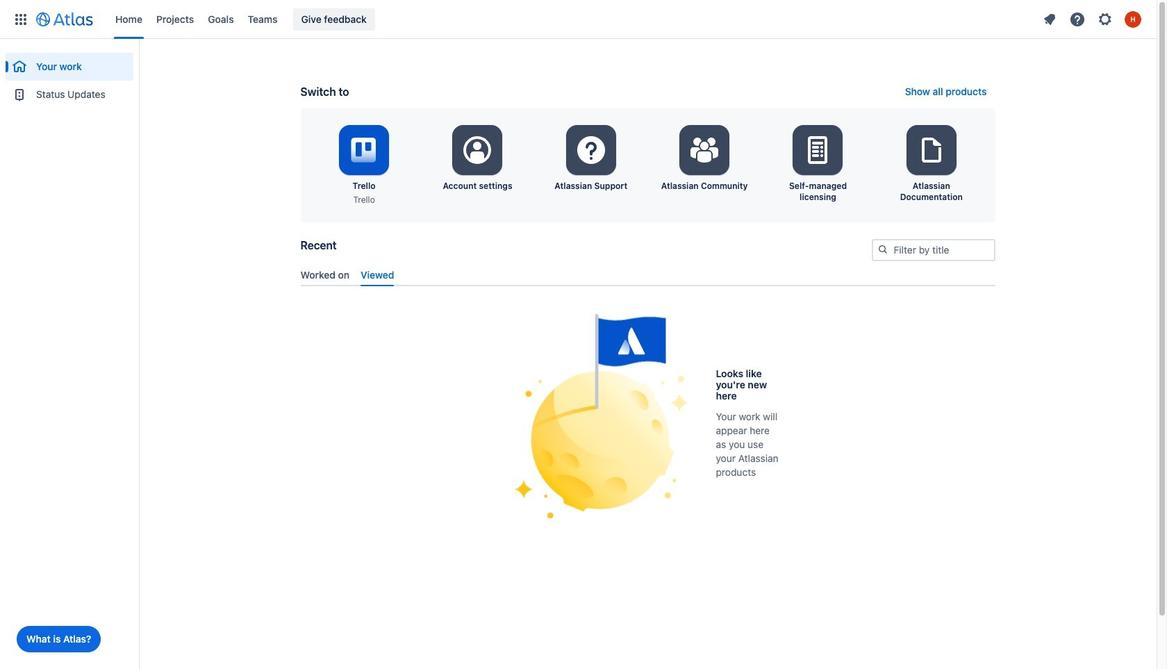 Task type: describe. For each thing, give the bounding box(es) containing it.
search image
[[878, 244, 889, 255]]

help icon image
[[1070, 11, 1087, 27]]

switch to... image
[[13, 11, 29, 27]]

Filter by title field
[[874, 241, 994, 260]]

notifications image
[[1042, 11, 1059, 27]]

2 settings image from the left
[[688, 133, 722, 167]]



Task type: locate. For each thing, give the bounding box(es) containing it.
1 horizontal spatial settings image
[[802, 133, 835, 167]]

banner
[[0, 0, 1157, 39]]

settings image
[[575, 133, 608, 167], [688, 133, 722, 167], [915, 133, 949, 167]]

1 horizontal spatial settings image
[[688, 133, 722, 167]]

2 horizontal spatial settings image
[[1098, 11, 1114, 27]]

0 horizontal spatial settings image
[[575, 133, 608, 167]]

2 horizontal spatial settings image
[[915, 133, 949, 167]]

top element
[[8, 0, 1038, 39]]

3 settings image from the left
[[915, 133, 949, 167]]

account image
[[1126, 11, 1142, 27]]

group
[[6, 39, 133, 113]]

0 horizontal spatial settings image
[[461, 133, 495, 167]]

1 settings image from the left
[[575, 133, 608, 167]]

list
[[108, 0, 1038, 39], [1038, 8, 1149, 30]]

tab list
[[295, 263, 1001, 286]]

settings image
[[1098, 11, 1114, 27], [461, 133, 495, 167], [802, 133, 835, 167]]



Task type: vqa. For each thing, say whether or not it's contained in the screenshot.
THE HELP IMAGE on the top
no



